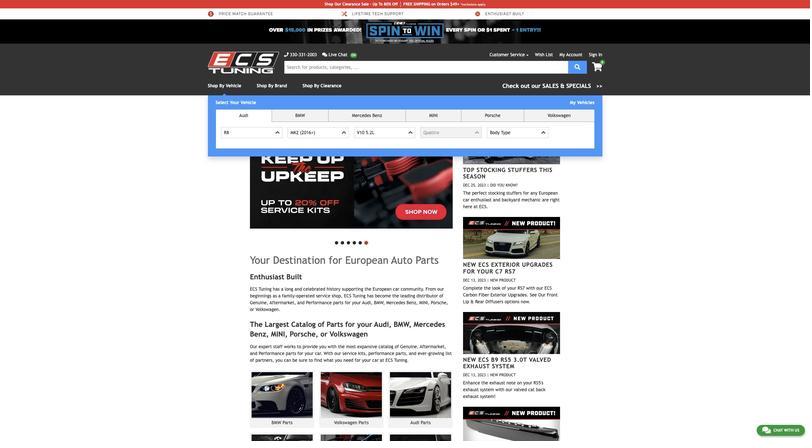 Task type: describe. For each thing, give the bounding box(es) containing it.
long
[[285, 287, 293, 292]]

audi for audi parts
[[411, 420, 420, 425]]

rules
[[426, 39, 434, 42]]

new ecs exterior upgrades for your c7 rs7 image
[[463, 217, 560, 259]]

need
[[344, 358, 354, 363]]

by for brand
[[268, 83, 274, 88]]

or inside the largest catalog of parts for your audi, bmw, mercedes benz, mini, porsche, or volkswagen
[[321, 330, 328, 338]]

service inside ecs tuning has a long and celebrated history supporting the european car community. from our beginnings as a family-operated service shop, ecs tuning has become the leading distributor of genuine, aftermarket, and performance parts for your audi, bmw, mercedes benz, mini, porsche, or volkswagen.
[[316, 294, 331, 299]]

provide
[[303, 344, 318, 349]]

new ecs b9 rs5 3.0t valved exhaust system link
[[463, 356, 551, 370]]

new ecs b9 rs5 3.0t valved exhaust system image
[[463, 312, 560, 354]]

prizes
[[314, 27, 332, 33]]

new bremmen parts f56 f55 f57  front bumper cover! pdc image
[[463, 407, 560, 441]]

mercedes inside ecs tuning has a long and celebrated history supporting the european car community. from our beginnings as a family-operated service shop, ecs tuning has become the leading distributor of genuine, aftermarket, and performance parts for your audi, bmw, mercedes benz, mini, porsche, or volkswagen.
[[386, 300, 405, 306]]

your down kits,
[[362, 358, 371, 363]]

ecs inside dec 13, 2023 | new product complete the look of your rs7 with our ecs carbon fiber exterior upgrades. see our front lip & rear diffusers options now.
[[545, 286, 552, 291]]

of left partners,
[[250, 358, 254, 363]]

orders
[[437, 2, 449, 6]]

*exclusions
[[461, 2, 477, 6]]

$1
[[487, 27, 492, 33]]

.
[[434, 39, 435, 42]]

vehicle for shop by vehicle
[[226, 83, 241, 88]]

my vehicles
[[570, 100, 595, 105]]

benz, inside ecs tuning has a long and celebrated history supporting the european car community. from our beginnings as a family-operated service shop, ecs tuning has become the leading distributor of genuine, aftermarket, and performance parts for your audi, bmw, mercedes benz, mini, porsche, or volkswagen.
[[407, 300, 418, 306]]

my account
[[560, 52, 583, 57]]

parts for volkswagen parts
[[359, 420, 369, 425]]

leading
[[401, 294, 415, 299]]

the inside dec 13, 2023 | new product enhance the exhaust note on your rs5's exhaust system with our valved cat back exhaust system!
[[482, 381, 488, 386]]

bmw for bmw parts
[[272, 420, 281, 425]]

free shipping over $49 link
[[341, 11, 406, 17]]

with inside 'our expert staff works to provide you with the most expansive catalog of genuine, aftermarket, and performance parts for your car. with our service kits, performance parts, and ever-growing list of partners, you can be sure to find what you need for your car at ecs tuning.'
[[328, 344, 337, 349]]

dec for new ecs b9 rs5 3.0t valved exhaust system
[[463, 373, 470, 378]]

system!
[[480, 394, 496, 399]]

catalog
[[291, 320, 316, 329]]

parts inside the over 2 million parts "link"
[[254, 12, 267, 17]]

spin
[[464, 27, 476, 33]]

staff
[[273, 344, 283, 349]]

shop by vehicle
[[208, 83, 241, 88]]

all
[[553, 114, 557, 117]]

mini, inside the largest catalog of parts for your audi, bmw, mercedes benz, mini, porsche, or volkswagen
[[271, 330, 288, 338]]

sign
[[589, 52, 598, 57]]

tuning.
[[394, 358, 409, 363]]

celebrated
[[304, 287, 325, 292]]

new for new
[[490, 373, 498, 378]]

find
[[314, 358, 322, 363]]

diffusers
[[486, 299, 504, 304]]

this
[[540, 167, 553, 173]]

your inside ecs tuning has a long and celebrated history supporting the european car community. from our beginnings as a family-operated service shop, ecs tuning has become the leading distributor of genuine, aftermarket, and performance parts for your audi, bmw, mercedes benz, mini, porsche, or volkswagen.
[[352, 300, 361, 306]]

tab list containing audi
[[216, 109, 595, 149]]

chat with us
[[774, 428, 800, 433]]

car.
[[315, 351, 323, 356]]

shop for shop by clearance
[[303, 83, 313, 88]]

mercedes benz
[[352, 113, 382, 118]]

for
[[463, 268, 475, 275]]

system
[[492, 363, 515, 370]]

operated
[[297, 294, 315, 299]]

dec for top stocking stuffers this season
[[463, 183, 470, 188]]

ecs inside 'our expert staff works to provide you with the most expansive catalog of genuine, aftermarket, and performance parts for your car. with our service kits, performance parts, and ever-growing list of partners, you can be sure to find what you need for your car at ecs tuning.'
[[386, 358, 393, 363]]

valved
[[514, 387, 527, 393]]

car inside 'our expert staff works to provide you with the most expansive catalog of genuine, aftermarket, and performance parts for your car. with our service kits, performance parts, and ever-growing list of partners, you can be sure to find what you need for your car at ecs tuning.'
[[372, 358, 379, 363]]

ecs up body type at the top of the page
[[495, 111, 508, 119]]

quattro
[[424, 130, 439, 135]]

330-331-2003 link
[[284, 51, 317, 58]]

1 horizontal spatial you
[[319, 344, 326, 349]]

kits,
[[358, 351, 367, 356]]

fiber
[[479, 292, 489, 298]]

aftermarket, inside 'our expert staff works to provide you with the most expansive catalog of genuine, aftermarket, and performance parts for your car. with our service kits, performance parts, and ever-growing list of partners, you can be sure to find what you need for your car at ecs tuning.'
[[420, 344, 446, 349]]

search image
[[575, 64, 581, 70]]

chat inside chat with us link
[[774, 428, 783, 433]]

| for b9
[[487, 373, 489, 378]]

exterior inside dec 13, 2023 | new product complete the look of your rs7 with our ecs carbon fiber exterior upgrades. see our front lip & rear diffusers options now.
[[491, 292, 507, 298]]

0 vertical spatial has
[[273, 287, 280, 292]]

7
[[507, 12, 509, 17]]

our inside dec 13, 2023 | new product complete the look of your rs7 with our ecs carbon fiber exterior upgrades. see our front lip & rear diffusers options now.
[[539, 292, 546, 298]]

built
[[287, 273, 302, 281]]

new for new
[[490, 278, 498, 283]]

most
[[346, 344, 356, 349]]

& inside dec 13, 2023 | new product complete the look of your rs7 with our ecs carbon fiber exterior upgrades. see our front lip & rear diffusers options now.
[[471, 299, 474, 304]]

mini, inside ecs tuning has a long and celebrated history supporting the european car community. from our beginnings as a family-operated service shop, ecs tuning has become the leading distributor of genuine, aftermarket, and performance parts for your audi, bmw, mercedes benz, mini, porsche, or volkswagen.
[[419, 300, 430, 306]]

your inside dec 13, 2023 | new product complete the look of your rs7 with our ecs carbon fiber exterior upgrades. see our front lip & rear diffusers options now.
[[508, 286, 517, 291]]

note
[[507, 381, 516, 386]]

ever-
[[418, 351, 429, 356]]

on inside dec 13, 2023 | new product enhance the exhaust note on your rs5's exhaust system with our valved cat back exhaust system!
[[517, 381, 522, 386]]

become
[[375, 294, 391, 299]]

of up the parts,
[[395, 344, 399, 349]]

1 horizontal spatial &
[[561, 83, 565, 89]]

at inside dec 25, 2023 | did you know? the perfect stocking stuffers for any european car enthusiast and backyard mechanic are right here at ecs.
[[474, 204, 478, 209]]

product for rs7
[[499, 278, 516, 283]]

porsche, inside the largest catalog of parts for your audi, bmw, mercedes benz, mini, porsche, or volkswagen
[[290, 330, 318, 338]]

bmw, inside the largest catalog of parts for your audi, bmw, mercedes benz, mini, porsche, or volkswagen
[[394, 320, 412, 329]]

with left us
[[784, 428, 794, 433]]

Search text field
[[284, 61, 568, 74]]

ecs inside new ecs exterior upgrades for your c7 rs7
[[479, 262, 489, 268]]

rs7 inside new ecs exterior upgrades for your c7 rs7
[[505, 268, 516, 275]]

c7
[[496, 268, 503, 275]]

-
[[370, 2, 372, 6]]

european inside ecs tuning has a long and celebrated history supporting the european car community. from our beginnings as a family-operated service shop, ecs tuning has become the leading distributor of genuine, aftermarket, and performance parts for your audi, bmw, mercedes benz, mini, porsche, or volkswagen.
[[373, 287, 392, 292]]

331-
[[299, 52, 308, 57]]

dec for new ecs exterior upgrades for your c7 rs7
[[463, 278, 470, 283]]

car inside ecs tuning has a long and celebrated history supporting the european car community. from our beginnings as a family-operated service shop, ecs tuning has become the leading distributor of genuine, aftermarket, and performance parts for your audi, bmw, mercedes benz, mini, porsche, or volkswagen.
[[393, 287, 400, 292]]

and right long
[[295, 287, 302, 292]]

over $15,000 in prizes
[[269, 27, 332, 33]]

my vehicles link
[[570, 100, 595, 105]]

2003
[[308, 52, 317, 57]]

over
[[385, 12, 396, 17]]

chat inside live chat link
[[338, 52, 348, 57]]

for down • • • • • •
[[329, 254, 342, 266]]

are
[[542, 197, 549, 203]]

1 vertical spatial exhaust
[[463, 387, 479, 393]]

mercedes inside tab list
[[352, 113, 371, 118]]

body
[[490, 130, 500, 135]]

shop,
[[332, 294, 343, 299]]

purchase
[[380, 39, 394, 42]]

clearance for by
[[321, 83, 342, 88]]

enthusiast for enthusiast built
[[250, 273, 284, 281]]

list
[[546, 52, 553, 57]]

comments image for live
[[322, 52, 327, 57]]

shop our clearance sale - up to 80% off
[[325, 2, 398, 6]]

by for clearance
[[314, 83, 319, 88]]

new ecs exterior upgrades for your c7 rs7
[[463, 262, 553, 275]]

b9
[[491, 356, 499, 363]]

volkswagen.
[[256, 307, 281, 312]]

my for my vehicles
[[570, 100, 576, 105]]

shop by clearance link
[[303, 83, 342, 88]]

0 vertical spatial your
[[230, 100, 239, 105]]

mk2
[[291, 130, 299, 135]]

vehicle for select your vehicle
[[241, 100, 256, 105]]

spent
[[494, 27, 510, 33]]

backyard
[[502, 197, 520, 203]]

the inside 'our expert staff works to provide you with the most expansive catalog of genuine, aftermarket, and performance parts for your car. with our service kits, performance parts, and ever-growing list of partners, you can be sure to find what you need for your car at ecs tuning.'
[[338, 344, 345, 349]]

volkswagen for volkswagen parts
[[334, 420, 357, 425]]

clearance for our
[[343, 2, 360, 6]]

distributor
[[417, 294, 438, 299]]

dec 13, 2023 | new product complete the look of your rs7 with our ecs carbon fiber exterior upgrades. see our front lip & rear diffusers options now.
[[463, 278, 558, 304]]

auto
[[392, 254, 413, 266]]

ecs tuning image
[[208, 52, 279, 73]]

0 vertical spatial or
[[478, 27, 485, 33]]

expansive
[[357, 344, 377, 349]]

over 2 million parts
[[219, 12, 267, 17]]

2023 for new
[[478, 373, 486, 378]]

mini
[[429, 113, 438, 118]]

my account link
[[560, 52, 583, 57]]

and down operated
[[297, 300, 305, 306]]

ecs inside the new ecs b9 rs5 3.0t valved exhaust system
[[479, 356, 489, 363]]

parts for audi parts
[[421, 420, 431, 425]]

for down kits,
[[355, 358, 361, 363]]

parts inside 'our expert staff works to provide you with the most expansive catalog of genuine, aftermarket, and performance parts for your car. with our service kits, performance parts, and ever-growing list of partners, you can be sure to find what you need for your car at ecs tuning.'
[[286, 351, 296, 356]]

for inside dec 25, 2023 | did you know? the perfect stocking stuffers for any european car enthusiast and backyard mechanic are right here at ecs.
[[523, 191, 529, 196]]

performance inside 'our expert staff works to provide you with the most expansive catalog of genuine, aftermarket, and performance parts for your car. with our service kits, performance parts, and ever-growing list of partners, you can be sure to find what you need for your car at ecs tuning.'
[[259, 351, 285, 356]]

shop by brand link
[[257, 83, 287, 88]]

and left ever-
[[409, 351, 417, 356]]

1 vertical spatial european
[[345, 254, 389, 266]]

your inside new ecs exterior upgrades for your c7 rs7
[[477, 268, 494, 275]]

over for over 2 million parts
[[219, 12, 230, 17]]

complete
[[463, 286, 483, 291]]

our inside dec 13, 2023 | new product complete the look of your rs7 with our ecs carbon fiber exterior upgrades. see our front lip & rear diffusers options now.
[[537, 286, 543, 291]]

your down the provide
[[305, 351, 314, 356]]

parts inside ecs tuning has a long and celebrated history supporting the european car community. from our beginnings as a family-operated service shop, ecs tuning has become the leading distributor of genuine, aftermarket, and performance parts for your audi, bmw, mercedes benz, mini, porsche, or volkswagen.
[[333, 300, 344, 306]]

0 horizontal spatial see
[[410, 39, 414, 42]]

0 horizontal spatial you
[[276, 358, 283, 363]]

volkswagen parts link
[[319, 371, 384, 428]]

2 vertical spatial exhaust
[[463, 394, 479, 399]]

enthusiast for enthusiast built
[[485, 12, 512, 17]]

and inside dec 25, 2023 | did you know? the perfect stocking stuffers for any european car enthusiast and backyard mechanic are right here at ecs.
[[493, 197, 501, 203]]

bmw for bmw
[[295, 113, 305, 118]]

shop for shop our clearance sale - up to 80% off
[[325, 2, 334, 6]]

chat with us link
[[757, 425, 805, 436]]

lip
[[463, 299, 469, 304]]

0 vertical spatial a
[[281, 287, 284, 292]]

rs5's
[[534, 381, 544, 386]]

bmw, inside ecs tuning has a long and celebrated history supporting the european car community. from our beginnings as a family-operated service shop, ecs tuning has become the leading distributor of genuine, aftermarket, and performance parts for your audi, bmw, mercedes benz, mini, porsche, or volkswagen.
[[374, 300, 385, 306]]

of inside the largest catalog of parts for your audi, bmw, mercedes benz, mini, porsche, or volkswagen
[[318, 320, 325, 329]]

sales
[[543, 83, 559, 89]]

1 horizontal spatial to
[[309, 358, 313, 363]]

25,
[[471, 183, 477, 188]]

13, for new ecs b9 rs5 3.0t valved exhaust system
[[471, 373, 477, 378]]

front
[[547, 292, 558, 298]]

3 • from the left
[[346, 236, 352, 249]]

with
[[324, 351, 333, 356]]

volkswagen parts
[[334, 420, 369, 425]]

2 horizontal spatial you
[[335, 358, 342, 363]]

up
[[373, 2, 378, 6]]

audi for audi
[[239, 113, 248, 118]]

free ship ping on orders $49+ *exclusions apply
[[404, 2, 486, 6]]

1 vertical spatial your
[[250, 254, 270, 266]]

ecs tuning 'spin to win' contest logo image
[[367, 22, 444, 38]]

system
[[480, 387, 494, 393]]

the inside the largest catalog of parts for your audi, bmw, mercedes benz, mini, porsche, or volkswagen
[[250, 320, 263, 329]]

no purchase necessary. see official rules .
[[376, 39, 435, 42]]

porsche, inside ecs tuning has a long and celebrated history supporting the european car community. from our beginnings as a family-operated service shop, ecs tuning has become the leading distributor of genuine, aftermarket, and performance parts for your audi, bmw, mercedes benz, mini, porsche, or volkswagen.
[[431, 300, 448, 306]]

european inside dec 25, 2023 | did you know? the perfect stocking stuffers for any european car enthusiast and backyard mechanic are right here at ecs.
[[539, 191, 558, 196]]

largest
[[265, 320, 289, 329]]

the left leading
[[392, 294, 399, 299]]



Task type: locate. For each thing, give the bounding box(es) containing it.
enthusiast built link
[[474, 11, 525, 17]]

13,
[[471, 278, 477, 283], [471, 373, 477, 378]]

3 | from the top
[[487, 373, 489, 378]]

mechanic
[[522, 197, 541, 203]]

genuine,
[[250, 300, 268, 306], [400, 344, 419, 349]]

2 vertical spatial your
[[477, 268, 494, 275]]

| for exterior
[[487, 278, 489, 283]]

at left ecs.
[[474, 204, 478, 209]]

growing
[[429, 351, 444, 356]]

0 horizontal spatial clearance
[[321, 83, 342, 88]]

comments image inside live chat link
[[322, 52, 327, 57]]

0 horizontal spatial mini,
[[271, 330, 288, 338]]

chat right live
[[338, 52, 348, 57]]

vehicle up select your vehicle
[[226, 83, 241, 88]]

of right look
[[502, 286, 506, 291]]

2023 right 25, on the right of the page
[[478, 183, 486, 188]]

your up cat
[[524, 381, 533, 386]]

tuning down supporting
[[353, 294, 366, 299]]

over for over $15,000 in prizes
[[269, 27, 283, 33]]

1 product from the top
[[499, 278, 516, 283]]

bmw parts
[[272, 420, 293, 425]]

1 vertical spatial has
[[367, 294, 374, 299]]

dec 25, 2023 | did you know? the perfect stocking stuffers for any european car enthusiast and backyard mechanic are right here at ecs.
[[463, 183, 560, 209]]

dec inside dec 13, 2023 | new product complete the look of your rs7 with our ecs carbon fiber exterior upgrades. see our front lip & rear diffusers options now.
[[463, 278, 470, 283]]

by for vehicle
[[219, 83, 225, 88]]

car inside dec 25, 2023 | did you know? the perfect stocking stuffers for any european car enthusiast and backyard mechanic are right here at ecs.
[[463, 197, 470, 203]]

1 • from the left
[[334, 236, 340, 249]]

our down upgrades
[[537, 286, 543, 291]]

dec left 25, on the right of the page
[[463, 183, 470, 188]]

valved
[[529, 356, 551, 363]]

13, inside dec 13, 2023 | new product enhance the exhaust note on your rs5's exhaust system with our valved cat back exhaust system!
[[471, 373, 477, 378]]

2 horizontal spatial our
[[539, 292, 546, 298]]

comments image inside chat with us link
[[763, 426, 771, 434]]

with
[[526, 286, 535, 291], [328, 344, 337, 349], [496, 387, 505, 393], [784, 428, 794, 433]]

sign in link
[[589, 52, 603, 57]]

european up become
[[373, 287, 392, 292]]

price match guarantee
[[219, 12, 273, 17]]

0 vertical spatial our
[[335, 2, 341, 6]]

top stocking stuffers this season image
[[463, 122, 560, 164]]

a right "as"
[[278, 294, 281, 299]]

mercedes left benz
[[352, 113, 371, 118]]

rear
[[475, 299, 484, 304]]

0 vertical spatial the
[[463, 191, 471, 196]]

your inside dec 13, 2023 | new product enhance the exhaust note on your rs5's exhaust system with our valved cat back exhaust system!
[[524, 381, 533, 386]]

ecs down supporting
[[344, 294, 351, 299]]

shipping 7 days/week link
[[474, 11, 535, 17]]

stocking
[[477, 167, 506, 173]]

$49
[[398, 12, 406, 17]]

0 vertical spatial genuine,
[[250, 300, 268, 306]]

0 horizontal spatial the
[[250, 320, 263, 329]]

2 vertical spatial european
[[373, 287, 392, 292]]

3 2023 from the top
[[478, 373, 486, 378]]

bmw parts link
[[250, 371, 314, 428]]

volkswagen inside tab list
[[548, 113, 571, 118]]

benz, down leading
[[407, 300, 418, 306]]

with right system
[[496, 387, 505, 393]]

genuine, down beginnings
[[250, 300, 268, 306]]

1 vertical spatial tuning
[[353, 294, 366, 299]]

2023 inside dec 13, 2023 | new product enhance the exhaust note on your rs5's exhaust system with our valved cat back exhaust system!
[[478, 373, 486, 378]]

0 vertical spatial chat
[[338, 52, 348, 57]]

0 vertical spatial clearance
[[343, 2, 360, 6]]

audi inside tab list
[[239, 113, 248, 118]]

aftermarket,
[[270, 300, 296, 306], [420, 344, 446, 349]]

1 horizontal spatial bmw,
[[394, 320, 412, 329]]

0 horizontal spatial to
[[297, 344, 301, 349]]

| inside dec 13, 2023 | new product complete the look of your rs7 with our ecs carbon fiber exterior upgrades. see our front lip & rear diffusers options now.
[[487, 278, 489, 283]]

by up the select
[[219, 83, 225, 88]]

of inside ecs tuning has a long and celebrated history supporting the european car community. from our beginnings as a family-operated service shop, ecs tuning has become the leading distributor of genuine, aftermarket, and performance parts for your audi, bmw, mercedes benz, mini, porsche, or volkswagen.
[[440, 294, 444, 299]]

partners,
[[256, 358, 274, 363]]

2023 for new
[[478, 278, 486, 283]]

2 vertical spatial car
[[372, 358, 379, 363]]

1 vertical spatial audi,
[[374, 320, 392, 329]]

0 vertical spatial see
[[410, 39, 414, 42]]

the left most
[[338, 344, 345, 349]]

1 horizontal spatial bmw
[[295, 113, 305, 118]]

for inside the largest catalog of parts for your audi, bmw, mercedes benz, mini, porsche, or volkswagen
[[345, 320, 355, 329]]

1 vertical spatial volkswagen
[[330, 330, 368, 338]]

1 horizontal spatial aftermarket,
[[420, 344, 446, 349]]

on right ping
[[432, 2, 436, 6]]

2 • from the left
[[340, 236, 346, 249]]

you left need
[[335, 358, 342, 363]]

with inside dec 13, 2023 | new product enhance the exhaust note on your rs5's exhaust system with our valved cat back exhaust system!
[[496, 387, 505, 393]]

parts inside the largest catalog of parts for your audi, bmw, mercedes benz, mini, porsche, or volkswagen
[[327, 320, 343, 329]]

for up most
[[345, 320, 355, 329]]

parts
[[416, 254, 439, 266], [327, 320, 343, 329], [283, 420, 293, 425], [359, 420, 369, 425], [421, 420, 431, 425]]

live chat link
[[322, 51, 357, 58]]

parts down shop,
[[333, 300, 344, 306]]

0 vertical spatial mercedes
[[352, 113, 371, 118]]

at down performance
[[380, 358, 384, 363]]

aftermarket, inside ecs tuning has a long and celebrated history supporting the european car community. from our beginnings as a family-operated service shop, ecs tuning has become the leading distributor of genuine, aftermarket, and performance parts for your audi, bmw, mercedes benz, mini, porsche, or volkswagen.
[[270, 300, 296, 306]]

0 horizontal spatial car
[[372, 358, 379, 363]]

0 horizontal spatial audi,
[[362, 300, 373, 306]]

service up need
[[343, 351, 357, 356]]

2 vertical spatial dec
[[463, 373, 470, 378]]

1 vertical spatial or
[[250, 307, 254, 312]]

0 horizontal spatial audi
[[239, 113, 248, 118]]

new inside dec 13, 2023 | new product complete the look of your rs7 with our ecs carbon fiber exterior upgrades. see our front lip & rear diffusers options now.
[[490, 278, 498, 283]]

my for my account
[[560, 52, 565, 57]]

2 horizontal spatial car
[[463, 197, 470, 203]]

comments image left chat with us
[[763, 426, 771, 434]]

new inside new ecs exterior upgrades for your c7 rs7
[[463, 262, 477, 268]]

0 vertical spatial benz,
[[407, 300, 418, 306]]

or inside ecs tuning has a long and celebrated history supporting the european car community. from our beginnings as a family-operated service shop, ecs tuning has become the leading distributor of genuine, aftermarket, and performance parts for your audi, bmw, mercedes benz, mini, porsche, or volkswagen.
[[250, 307, 254, 312]]

80%
[[384, 2, 391, 6]]

dec inside dec 13, 2023 | new product enhance the exhaust note on your rs5's exhaust system with our valved cat back exhaust system!
[[463, 373, 470, 378]]

stuffers
[[507, 191, 522, 196]]

audi, inside ecs tuning has a long and celebrated history supporting the european car community. from our beginnings as a family-operated service shop, ecs tuning has become the leading distributor of genuine, aftermarket, and performance parts for your audi, bmw, mercedes benz, mini, porsche, or volkswagen.
[[362, 300, 373, 306]]

new down system
[[490, 373, 498, 378]]

car up here
[[463, 197, 470, 203]]

product inside dec 13, 2023 | new product complete the look of your rs7 with our ecs carbon fiber exterior upgrades. see our front lip & rear diffusers options now.
[[499, 278, 516, 283]]

has up "as"
[[273, 287, 280, 292]]

0 horizontal spatial rs7
[[505, 268, 516, 275]]

0 vertical spatial rs7
[[505, 268, 516, 275]]

genuine, inside ecs tuning has a long and celebrated history supporting the european car community. from our beginnings as a family-operated service shop, ecs tuning has become the leading distributor of genuine, aftermarket, and performance parts for your audi, bmw, mercedes benz, mini, porsche, or volkswagen.
[[250, 300, 268, 306]]

benz, up expert
[[250, 330, 269, 338]]

4 • from the left
[[352, 236, 357, 249]]

of inside dec 13, 2023 | new product complete the look of your rs7 with our ecs carbon fiber exterior upgrades. see our front lip & rear diffusers options now.
[[502, 286, 506, 291]]

with inside dec 13, 2023 | new product complete the look of your rs7 with our ecs carbon fiber exterior upgrades. see our front lip & rear diffusers options now.
[[526, 286, 535, 291]]

parts
[[254, 12, 267, 17], [333, 300, 344, 306], [286, 351, 296, 356]]

3 by from the left
[[314, 83, 319, 88]]

& right sales
[[561, 83, 565, 89]]

sure
[[299, 358, 307, 363]]

1 horizontal spatial has
[[367, 294, 374, 299]]

of right the 'catalog'
[[318, 320, 325, 329]]

in
[[599, 52, 603, 57]]

now.
[[521, 299, 531, 304]]

audi, inside the largest catalog of parts for your audi, bmw, mercedes benz, mini, porsche, or volkswagen
[[374, 320, 392, 329]]

audi
[[239, 113, 248, 118], [411, 420, 420, 425]]

1 vertical spatial bmw,
[[394, 320, 412, 329]]

0 vertical spatial |
[[487, 183, 489, 188]]

2023 inside dec 25, 2023 | did you know? the perfect stocking stuffers for any european car enthusiast and backyard mechanic are right here at ecs.
[[478, 183, 486, 188]]

2023 inside dec 13, 2023 | new product complete the look of your rs7 with our ecs carbon fiber exterior upgrades. see our front lip & rear diffusers options now.
[[478, 278, 486, 283]]

| inside dec 25, 2023 | did you know? the perfect stocking stuffers for any european car enthusiast and backyard mechanic are right here at ecs.
[[487, 183, 489, 188]]

1 vertical spatial service
[[343, 351, 357, 356]]

| inside dec 13, 2023 | new product enhance the exhaust note on your rs5's exhaust system with our valved cat back exhaust system!
[[487, 373, 489, 378]]

aftermarket, up growing
[[420, 344, 446, 349]]

ecs right for at bottom right
[[479, 262, 489, 268]]

your up expansive at the bottom of the page
[[357, 320, 372, 329]]

bmw,
[[374, 300, 385, 306], [394, 320, 412, 329]]

built
[[513, 12, 525, 17]]

0 horizontal spatial mercedes
[[352, 113, 371, 118]]

performance down expert
[[259, 351, 285, 356]]

0 vertical spatial aftermarket,
[[270, 300, 296, 306]]

shop for shop by brand
[[257, 83, 267, 88]]

0 horizontal spatial a
[[278, 294, 281, 299]]

0 horizontal spatial aftermarket,
[[270, 300, 296, 306]]

has
[[273, 287, 280, 292], [367, 294, 374, 299]]

ecs up beginnings
[[250, 287, 257, 292]]

upgrades.
[[508, 292, 529, 298]]

and down stocking
[[493, 197, 501, 203]]

our left sale
[[335, 2, 341, 6]]

330-331-2003
[[290, 52, 317, 57]]

our inside 'our expert staff works to provide you with the most expansive catalog of genuine, aftermarket, and performance parts for your car. with our service kits, performance parts, and ever-growing list of partners, you can be sure to find what you need for your car at ecs tuning.'
[[250, 344, 257, 349]]

1 horizontal spatial audi
[[411, 420, 420, 425]]

parts down works
[[286, 351, 296, 356]]

1 vertical spatial see
[[530, 292, 537, 298]]

free shipping over $49
[[352, 12, 406, 17]]

and up partners,
[[250, 351, 257, 356]]

exterior inside new ecs exterior upgrades for your c7 rs7
[[491, 262, 520, 268]]

1 vertical spatial |
[[487, 278, 489, 283]]

with up upgrades. on the right of page
[[526, 286, 535, 291]]

benz, inside the largest catalog of parts for your audi, bmw, mercedes benz, mini, porsche, or volkswagen
[[250, 330, 269, 338]]

3.0t
[[514, 356, 527, 363]]

comments image for chat
[[763, 426, 771, 434]]

shop right brand
[[303, 83, 313, 88]]

our inside ecs tuning has a long and celebrated history supporting the european car community. from our beginnings as a family-operated service shop, ecs tuning has become the leading distributor of genuine, aftermarket, and performance parts for your audi, bmw, mercedes benz, mini, porsche, or volkswagen.
[[438, 287, 444, 292]]

our right with
[[335, 351, 341, 356]]

0 vertical spatial audi
[[239, 113, 248, 118]]

our inside dec 13, 2023 | new product enhance the exhaust note on your rs5's exhaust system with our valved cat back exhaust system!
[[506, 387, 513, 393]]

1 vertical spatial genuine,
[[400, 344, 419, 349]]

european down • • • • • •
[[345, 254, 389, 266]]

our inside 'our expert staff works to provide you with the most expansive catalog of genuine, aftermarket, and performance parts for your car. with our service kits, performance parts, and ever-growing list of partners, you can be sure to find what you need for your car at ecs tuning.'
[[335, 351, 341, 356]]

your left the "c7"
[[477, 268, 494, 275]]

list
[[446, 351, 452, 356]]

2 product from the top
[[499, 373, 516, 378]]

by down 2003
[[314, 83, 319, 88]]

phone image
[[284, 52, 289, 57]]

dec 13, 2023 | new product enhance the exhaust note on your rs5's exhaust system with our valved cat back exhaust system!
[[463, 373, 546, 399]]

new inside dec 13, 2023 | new product enhance the exhaust note on your rs5's exhaust system with our valved cat back exhaust system!
[[490, 373, 498, 378]]

0 vertical spatial vehicle
[[226, 83, 241, 88]]

has left become
[[367, 294, 374, 299]]

0 vertical spatial exhaust
[[490, 381, 505, 386]]

13, inside dec 13, 2023 | new product complete the look of your rs7 with our ecs carbon fiber exterior upgrades. see our front lip & rear diffusers options now.
[[471, 278, 477, 283]]

shop up the prizes
[[325, 2, 334, 6]]

shop up the select
[[208, 83, 218, 88]]

| up fiber
[[487, 278, 489, 283]]

2023 down the exhaust
[[478, 373, 486, 378]]

new up complete
[[463, 262, 477, 268]]

& right lip
[[471, 299, 474, 304]]

2 dec from the top
[[463, 278, 470, 283]]

mercedes down leading
[[386, 300, 405, 306]]

13, up complete
[[471, 278, 477, 283]]

on
[[432, 2, 436, 6], [517, 381, 522, 386]]

ship
[[414, 2, 422, 6]]

1 horizontal spatial at
[[474, 204, 478, 209]]

1 vertical spatial on
[[517, 381, 522, 386]]

stocking
[[489, 191, 505, 196]]

our right from
[[438, 287, 444, 292]]

ecs up front
[[545, 286, 552, 291]]

season
[[463, 173, 486, 180]]

2 horizontal spatial your
[[477, 268, 494, 275]]

1 2023 from the top
[[478, 183, 486, 188]]

1 horizontal spatial on
[[517, 381, 522, 386]]

a left long
[[281, 287, 284, 292]]

carbon
[[463, 292, 478, 298]]

2
[[231, 12, 234, 17]]

1 horizontal spatial your
[[250, 254, 270, 266]]

330-
[[290, 52, 299, 57]]

shop our clearance sale - up to 80% off link
[[325, 1, 401, 7]]

lifetime tech support link
[[341, 11, 404, 17]]

2 vertical spatial our
[[250, 344, 257, 349]]

0 vertical spatial at
[[474, 204, 478, 209]]

product inside dec 13, 2023 | new product enhance the exhaust note on your rs5's exhaust system with our valved cat back exhaust system!
[[499, 373, 516, 378]]

stuffers
[[508, 167, 538, 173]]

audi, down supporting
[[362, 300, 373, 306]]

(2016+)
[[300, 130, 315, 135]]

audi parts link
[[389, 371, 453, 428]]

2 vertical spatial mercedes
[[414, 320, 445, 329]]

shop left brand
[[257, 83, 267, 88]]

enthusiast built
[[250, 273, 302, 281]]

0 vertical spatial service
[[316, 294, 331, 299]]

see up now.
[[530, 292, 537, 298]]

exterior down look
[[491, 292, 507, 298]]

you
[[319, 344, 326, 349], [276, 358, 283, 363], [335, 358, 342, 363]]

over left "2"
[[219, 12, 230, 17]]

the inside dec 13, 2023 | new product complete the look of your rs7 with our ecs carbon fiber exterior upgrades. see our front lip & rear diffusers options now.
[[484, 286, 491, 291]]

0 horizontal spatial genuine,
[[250, 300, 268, 306]]

support
[[385, 12, 404, 17]]

tuning up beginnings
[[259, 287, 272, 292]]

1 | from the top
[[487, 183, 489, 188]]

exterior up look
[[491, 262, 520, 268]]

rs7 up upgrades. on the right of page
[[518, 286, 525, 291]]

top stocking stuffers this season link
[[463, 167, 553, 180]]

know?
[[506, 183, 518, 188]]

ecs down performance
[[386, 358, 393, 363]]

price match guarantee link
[[208, 11, 273, 17]]

bmw
[[295, 113, 305, 118], [272, 420, 281, 425]]

mercedes
[[352, 113, 371, 118], [386, 300, 405, 306], [414, 320, 445, 329]]

| down the exhaust
[[487, 373, 489, 378]]

5.2l
[[366, 130, 375, 135]]

account
[[567, 52, 583, 57]]

1 vertical spatial my
[[570, 100, 576, 105]]

every
[[446, 27, 463, 33]]

1 horizontal spatial my
[[570, 100, 576, 105]]

2023 up complete
[[478, 278, 486, 283]]

13, for new ecs exterior upgrades for your c7 rs7
[[471, 278, 477, 283]]

performance inside ecs tuning has a long and celebrated history supporting the european car community. from our beginnings as a family-operated service shop, ecs tuning has become the leading distributor of genuine, aftermarket, and performance parts for your audi, bmw, mercedes benz, mini, porsche, or volkswagen.
[[306, 300, 332, 306]]

community.
[[401, 287, 425, 292]]

1 horizontal spatial a
[[281, 287, 284, 292]]

comments image left live
[[322, 52, 327, 57]]

2 horizontal spatial mercedes
[[414, 320, 445, 329]]

bmw inside tab list
[[295, 113, 305, 118]]

v10
[[357, 130, 365, 135]]

0 vertical spatial enthusiast
[[485, 12, 512, 17]]

works
[[284, 344, 296, 349]]

1 horizontal spatial service
[[343, 351, 357, 356]]

1 dec from the top
[[463, 183, 470, 188]]

mercedes inside the largest catalog of parts for your audi, bmw, mercedes benz, mini, porsche, or volkswagen
[[414, 320, 445, 329]]

the right supporting
[[365, 287, 372, 292]]

2 13, from the top
[[471, 373, 477, 378]]

0 vertical spatial dec
[[463, 183, 470, 188]]

1 vertical spatial parts
[[333, 300, 344, 306]]

generic - abe image
[[250, 111, 453, 229]]

0 horizontal spatial tuning
[[259, 287, 272, 292]]

genuine, inside 'our expert staff works to provide you with the most expansive catalog of genuine, aftermarket, and performance parts for your car. with our service kits, performance parts, and ever-growing list of partners, you can be sure to find what you need for your car at ecs tuning.'
[[400, 344, 419, 349]]

our left front
[[539, 292, 546, 298]]

performance down celebrated
[[306, 300, 332, 306]]

performance
[[306, 300, 332, 306], [259, 351, 285, 356]]

shop
[[325, 2, 334, 6], [208, 83, 218, 88], [257, 83, 267, 88], [303, 83, 313, 88]]

dec down for at bottom right
[[463, 278, 470, 283]]

shop by brand
[[257, 83, 287, 88]]

1 vertical spatial comments image
[[763, 426, 771, 434]]

as
[[273, 294, 277, 299]]

your inside the largest catalog of parts for your audi, bmw, mercedes benz, mini, porsche, or volkswagen
[[357, 320, 372, 329]]

0 horizontal spatial on
[[432, 2, 436, 6]]

2 | from the top
[[487, 278, 489, 283]]

ecs left b9 on the right bottom of the page
[[479, 356, 489, 363]]

european up are
[[539, 191, 558, 196]]

at inside 'our expert staff works to provide you with the most expansive catalog of genuine, aftermarket, and performance parts for your car. with our service kits, performance parts, and ever-growing list of partners, you can be sure to find what you need for your car at ecs tuning.'
[[380, 358, 384, 363]]

your right the select
[[230, 100, 239, 105]]

our left expert
[[250, 344, 257, 349]]

any
[[531, 191, 538, 196]]

2 by from the left
[[268, 83, 274, 88]]

destination
[[273, 254, 326, 266]]

1 horizontal spatial car
[[393, 287, 400, 292]]

1 by from the left
[[219, 83, 225, 88]]

mini, down distributor
[[419, 300, 430, 306]]

bmw, up the parts,
[[394, 320, 412, 329]]

product for system
[[499, 373, 516, 378]]

1 vertical spatial car
[[393, 287, 400, 292]]

0 horizontal spatial performance
[[259, 351, 285, 356]]

comments image
[[322, 52, 327, 57], [763, 426, 771, 434]]

shop for shop by vehicle
[[208, 83, 218, 88]]

new
[[463, 262, 477, 268], [490, 278, 498, 283], [490, 373, 498, 378]]

tab list
[[216, 109, 595, 149]]

view
[[543, 114, 551, 117]]

1 vertical spatial porsche,
[[290, 330, 318, 338]]

your up enthusiast built
[[250, 254, 270, 266]]

here
[[463, 204, 473, 209]]

news
[[510, 111, 529, 119]]

1 horizontal spatial tuning
[[353, 294, 366, 299]]

for inside ecs tuning has a long and celebrated history supporting the european car community. from our beginnings as a family-operated service shop, ecs tuning has become the leading distributor of genuine, aftermarket, and performance parts for your audi, bmw, mercedes benz, mini, porsche, or volkswagen.
[[345, 300, 351, 306]]

shopping cart image
[[592, 62, 603, 72]]

enhance
[[463, 381, 480, 386]]

volkswagen for volkswagen
[[548, 113, 571, 118]]

1 horizontal spatial benz,
[[407, 300, 418, 306]]

1 vertical spatial benz,
[[250, 330, 269, 338]]

for up sure
[[298, 351, 303, 356]]

over left $15,000
[[269, 27, 283, 33]]

1 vertical spatial rs7
[[518, 286, 525, 291]]

1 horizontal spatial performance
[[306, 300, 332, 306]]

1 vertical spatial mercedes
[[386, 300, 405, 306]]

over inside "link"
[[219, 12, 230, 17]]

parts for bmw parts
[[283, 420, 293, 425]]

the inside dec 25, 2023 | did you know? the perfect stocking stuffers for any european car enthusiast and backyard mechanic are right here at ecs.
[[463, 191, 471, 196]]

1 horizontal spatial porsche,
[[431, 300, 448, 306]]

live chat
[[329, 52, 348, 57]]

you left can
[[276, 358, 283, 363]]

the up fiber
[[484, 286, 491, 291]]

our down note
[[506, 387, 513, 393]]

3 dec from the top
[[463, 373, 470, 378]]

0 horizontal spatial or
[[250, 307, 254, 312]]

0 vertical spatial exterior
[[491, 262, 520, 268]]

0 vertical spatial &
[[561, 83, 565, 89]]

european
[[539, 191, 558, 196], [345, 254, 389, 266], [373, 287, 392, 292]]

mercedes down distributor
[[414, 320, 445, 329]]

see official rules link
[[410, 39, 434, 43]]

| left did
[[487, 183, 489, 188]]

audi parts
[[411, 420, 431, 425]]

bmw, down become
[[374, 300, 385, 306]]

0 vertical spatial over
[[219, 12, 230, 17]]

rs7 right the "c7"
[[505, 268, 516, 275]]

shop inside shop our clearance sale - up to 80% off link
[[325, 2, 334, 6]]

see inside dec 13, 2023 | new product complete the look of your rs7 with our ecs carbon fiber exterior upgrades. see our front lip & rear diffusers options now.
[[530, 292, 537, 298]]

2023 for top
[[478, 183, 486, 188]]

dec inside dec 25, 2023 | did you know? the perfect stocking stuffers for any european car enthusiast and backyard mechanic are right here at ecs.
[[463, 183, 470, 188]]

volkswagen inside the largest catalog of parts for your audi, bmw, mercedes benz, mini, porsche, or volkswagen
[[330, 330, 368, 338]]

&
[[561, 83, 565, 89], [471, 299, 474, 304]]

2 2023 from the top
[[478, 278, 486, 283]]

from
[[426, 287, 436, 292]]

2 vertical spatial parts
[[286, 351, 296, 356]]

1 vertical spatial a
[[278, 294, 281, 299]]

audi, up catalog
[[374, 320, 392, 329]]

5 • from the left
[[357, 236, 363, 249]]

0 vertical spatial 13,
[[471, 278, 477, 283]]

0 vertical spatial product
[[499, 278, 516, 283]]

my left account
[[560, 52, 565, 57]]

0 vertical spatial mini,
[[419, 300, 430, 306]]

6 • from the left
[[363, 236, 369, 249]]

1 13, from the top
[[471, 278, 477, 283]]

service inside 'our expert staff works to provide you with the most expansive catalog of genuine, aftermarket, and performance parts for your car. with our service kits, performance parts, and ever-growing list of partners, you can be sure to find what you need for your car at ecs tuning.'
[[343, 351, 357, 356]]

lifetime tech support
[[352, 12, 404, 17]]

0 vertical spatial tuning
[[259, 287, 272, 292]]

car left the community.
[[393, 287, 400, 292]]

0 horizontal spatial over
[[219, 12, 230, 17]]

1 horizontal spatial enthusiast
[[485, 12, 512, 17]]

rs7 inside dec 13, 2023 | new product complete the look of your rs7 with our ecs carbon fiber exterior upgrades. see our front lip & rear diffusers options now.
[[518, 286, 525, 291]]

| for stuffers
[[487, 183, 489, 188]]

1 vertical spatial performance
[[259, 351, 285, 356]]

your
[[230, 100, 239, 105], [250, 254, 270, 266], [477, 268, 494, 275]]

rs5
[[501, 356, 512, 363]]

1 vertical spatial the
[[250, 320, 263, 329]]

1 horizontal spatial comments image
[[763, 426, 771, 434]]

1 vertical spatial to
[[309, 358, 313, 363]]



Task type: vqa. For each thing, say whether or not it's contained in the screenshot.
Stock
no



